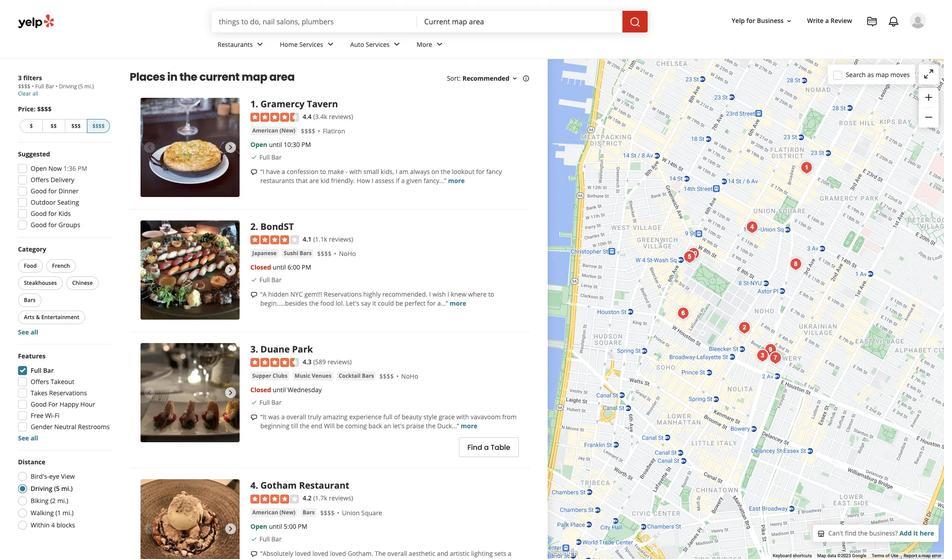 Task type: vqa. For each thing, say whether or not it's contained in the screenshot.
time
no



Task type: locate. For each thing, give the bounding box(es) containing it.
16 chevron down v2 image right business
[[786, 17, 793, 25]]

all for features
[[31, 434, 38, 442]]

2 vertical spatial more link
[[461, 422, 478, 430]]

bars up arts
[[24, 296, 36, 304]]

american (new)
[[252, 127, 296, 135], [252, 508, 296, 516]]

was
[[268, 413, 280, 421], [344, 558, 355, 559]]

bar right clear all link on the left top of page
[[46, 83, 54, 90]]

1 vertical spatial (new)
[[280, 508, 296, 516]]

0 vertical spatial overall
[[287, 413, 306, 421]]

be inside "it was a overall truly amazing experience full of beauty style grace with vavavoom from beginning till the end    will be coming back an let's praise the duck…"
[[336, 422, 344, 430]]

1 vertical spatial to
[[489, 290, 495, 299]]

1 16 checkmark v2 image from the top
[[251, 276, 258, 284]]

1 closed from the top
[[251, 263, 271, 272]]

1 vertical spatial driving
[[31, 484, 52, 493]]

6:00
[[288, 263, 300, 272]]

0 horizontal spatial driving
[[31, 484, 52, 493]]

$$$$ right price:
[[37, 105, 52, 113]]

can't
[[829, 529, 844, 537]]

0 vertical spatial more link
[[448, 176, 465, 185]]

1 horizontal spatial to
[[489, 290, 495, 299]]

24 chevron down v2 image inside auto services link
[[392, 39, 403, 50]]

0 vertical spatial offers
[[31, 175, 49, 184]]

2 24 chevron down v2 image from the left
[[392, 39, 403, 50]]

1 vertical spatial and
[[393, 558, 404, 559]]

0 vertical spatial bars button
[[18, 293, 41, 307]]

1 vertical spatial closed
[[251, 386, 271, 394]]

good for good for kids
[[31, 209, 47, 218]]

0 horizontal spatial services
[[300, 40, 323, 49]]

(new) up 10:30
[[280, 127, 296, 135]]

sexy-
[[261, 558, 276, 559]]

1 vertical spatial with
[[457, 413, 469, 421]]

more for park
[[461, 422, 478, 430]]

fancy…"
[[424, 176, 447, 185]]

$$$$ inside the 3 filters $$$$ • full bar • driving (5 mi.) clear all
[[18, 83, 30, 90]]

bar for 2
[[272, 276, 282, 284]]

2 none field from the left
[[425, 17, 616, 27]]

be down recommended.
[[396, 299, 403, 308]]

. for 1
[[256, 98, 258, 110]]

1 next image from the top
[[225, 142, 236, 153]]

2 . from the top
[[256, 220, 258, 233]]

tavern
[[307, 98, 338, 110]]

good for kids
[[31, 209, 71, 218]]

4.1 (1.1k reviews)
[[303, 235, 353, 243]]

4
[[251, 479, 256, 492], [51, 521, 55, 529]]

2 good from the top
[[31, 209, 47, 218]]

0 vertical spatial and
[[437, 549, 449, 558]]

american (new) down '4.2 star rating' image
[[252, 508, 296, 516]]

1 horizontal spatial with
[[457, 413, 469, 421]]

16 chevron down v2 image inside recommended popup button
[[512, 75, 519, 82]]

offers up good for dinner
[[31, 175, 49, 184]]

16 chevron down v2 image inside yelp for business "button"
[[786, 17, 793, 25]]

2 see all button from the top
[[18, 434, 38, 442]]

full up "absolutely
[[260, 535, 270, 543]]

recommended.
[[383, 290, 428, 299]]

1 24 chevron down v2 image from the left
[[325, 39, 336, 50]]

open up 16 checkmark v2 icon
[[251, 140, 268, 149]]

more link down vavavoom
[[461, 422, 478, 430]]

3 for 3 filters $$$$ • full bar • driving (5 mi.) clear all
[[18, 73, 22, 82]]

reviews) right (1.1k
[[329, 235, 353, 243]]

4 down walking (1 mi.)
[[51, 521, 55, 529]]

0 vertical spatial of
[[394, 413, 400, 421]]

0 horizontal spatial 24 chevron down v2 image
[[325, 39, 336, 50]]

0 vertical spatial noho
[[339, 249, 356, 258]]

2 vertical spatial 16 speech v2 image
[[251, 550, 258, 558]]

3 left filters
[[18, 73, 22, 82]]

0 vertical spatial previous image
[[144, 265, 155, 275]]

1 vertical spatial (5
[[54, 484, 60, 493]]

all for category
[[31, 328, 38, 336]]

$$$$ down filters
[[18, 83, 30, 90]]

reservations up happy
[[49, 389, 87, 397]]

2 american from the top
[[252, 508, 278, 516]]

here
[[921, 529, 935, 537]]

for right yelp
[[747, 16, 756, 25]]

for for business
[[747, 16, 756, 25]]

bars inside 'group'
[[24, 296, 36, 304]]

map right as
[[876, 70, 890, 79]]

offers for offers delivery
[[31, 175, 49, 184]]

good up the outdoor
[[31, 187, 47, 195]]

previous image for 2
[[144, 265, 155, 275]]

1 (new) from the top
[[280, 127, 296, 135]]

16 chevron down v2 image
[[786, 17, 793, 25], [512, 75, 519, 82]]

0 vertical spatial next image
[[225, 142, 236, 153]]

16 chevron down v2 image for recommended
[[512, 75, 519, 82]]

24 chevron down v2 image inside more link
[[434, 39, 445, 50]]

overall
[[287, 413, 306, 421], [388, 549, 408, 558]]

until left 6:00
[[273, 263, 286, 272]]

reviews) up the cocktail
[[328, 358, 352, 366]]

1 vertical spatial 16 checkmark v2 image
[[251, 399, 258, 406]]

pm right 10:30
[[302, 140, 311, 149]]

full bar for 1
[[260, 153, 282, 162]]

2 offers from the top
[[31, 377, 49, 386]]

reviews) up union on the bottom of page
[[329, 494, 353, 502]]

gramercy
[[261, 98, 305, 110]]

and left blew
[[393, 558, 404, 559]]

to right the where
[[489, 290, 495, 299]]

a inside ""absolutely loved loved loved gotham. the overall aesthetic and artistic lighting sets a sexy-chic mood. the burger was very unique and blew me away. the aged…""
[[508, 549, 512, 558]]

pm right the 5:00
[[298, 522, 308, 531]]

1 vertical spatial more link
[[450, 299, 467, 308]]

restaurants
[[218, 40, 253, 49]]

gotham restaurant image
[[744, 218, 762, 236], [141, 479, 240, 559]]

reviews) up the flatiron
[[329, 112, 353, 121]]

the down artistic on the left
[[451, 558, 462, 559]]

1 slideshow element from the top
[[141, 98, 240, 197]]

see up distance
[[18, 434, 29, 442]]

to inside '"a hidden nyc gem!!!  reservations highly recommended. i wish i knew where to begin.....besides the food lol.              let's say it could be perfect for a…"'
[[489, 290, 495, 299]]

0 vertical spatial previous image
[[144, 142, 155, 153]]

1 vertical spatial next image
[[225, 524, 236, 534]]

0 vertical spatial american (new)
[[252, 127, 296, 135]]

0 vertical spatial (new)
[[280, 127, 296, 135]]

more down vavavoom
[[461, 422, 478, 430]]

mi.) for biking (2 mi.)
[[57, 496, 68, 505]]

closed
[[251, 263, 271, 272], [251, 386, 271, 394]]

16 speech v2 image left "absolutely
[[251, 550, 258, 558]]

small
[[364, 167, 379, 176]]

i
[[396, 167, 398, 176], [372, 176, 374, 185], [429, 290, 431, 299], [448, 290, 450, 299]]

1 good from the top
[[31, 187, 47, 195]]

bar for 3
[[272, 398, 282, 407]]

have
[[266, 167, 280, 176]]

2 closed from the top
[[251, 386, 271, 394]]

2 vertical spatial more
[[461, 422, 478, 430]]

kids
[[59, 209, 71, 218]]

none field near
[[425, 17, 616, 27]]

1 horizontal spatial services
[[366, 40, 390, 49]]

see all
[[18, 328, 38, 336], [18, 434, 38, 442]]

2 vertical spatial open
[[251, 522, 268, 531]]

1 vertical spatial was
[[344, 558, 355, 559]]

until left 10:30
[[269, 140, 282, 149]]

4 slideshow element from the top
[[141, 479, 240, 559]]

zoom in image
[[924, 92, 935, 103]]

to up kid
[[320, 167, 326, 176]]

walking
[[31, 509, 54, 517]]

0 vertical spatial reservations
[[324, 290, 362, 299]]

american (new) button down '4.2 star rating' image
[[251, 508, 298, 517]]

supper clubs
[[252, 372, 288, 380]]

until down clubs
[[273, 386, 286, 394]]

to inside "i have a confession to make - with small kids, i am always on the lookout for fancy restaurants that are kid friendly.  how i assess if a given fancy…"
[[320, 167, 326, 176]]

entertainment
[[41, 313, 79, 321]]

see all button down gender
[[18, 434, 38, 442]]

0 vertical spatial see all button
[[18, 328, 38, 336]]

for inside "button"
[[747, 16, 756, 25]]

0 vertical spatial be
[[396, 299, 403, 308]]

2 (new) from the top
[[280, 508, 296, 516]]

1 see all button from the top
[[18, 328, 38, 336]]

open now 1:36 pm
[[31, 164, 87, 173]]

if
[[396, 176, 400, 185]]

0 horizontal spatial was
[[268, 413, 280, 421]]

full down features
[[31, 366, 42, 375]]

$$$ button
[[65, 119, 87, 133]]

0 vertical spatial 16 speech v2 image
[[251, 169, 258, 176]]

16 checkmark v2 image up 16 speech v2 image
[[251, 399, 258, 406]]

bar down closed until wednesday
[[272, 398, 282, 407]]

a right report
[[919, 553, 922, 558]]

group
[[920, 88, 940, 128], [15, 150, 112, 232], [16, 245, 112, 337], [15, 352, 112, 443]]

expand map image
[[924, 68, 935, 79]]

how
[[357, 176, 370, 185]]

see all down gender
[[18, 434, 38, 442]]

walking (1 mi.)
[[31, 509, 74, 517]]

1 see from the top
[[18, 328, 29, 336]]

0 horizontal spatial none field
[[219, 17, 410, 27]]

full bar up the "a
[[260, 276, 282, 284]]

0 vertical spatial 3
[[18, 73, 22, 82]]

1 vertical spatial see all button
[[18, 434, 38, 442]]

. up 4.4 star rating image
[[256, 98, 258, 110]]

mi.) right (2
[[57, 496, 68, 505]]

gotham.
[[348, 549, 374, 558]]

1 vertical spatial 4
[[51, 521, 55, 529]]

2 previous image from the top
[[144, 524, 155, 534]]

1 american (new) from the top
[[252, 127, 296, 135]]

"a hidden nyc gem!!!  reservations highly recommended. i wish i knew where to begin.....besides the food lol.              let's say it could be perfect for a…"
[[261, 290, 495, 308]]

1 horizontal spatial reservations
[[324, 290, 362, 299]]

kids,
[[381, 167, 394, 176]]

1 previous image from the top
[[144, 265, 155, 275]]

16 chevron down v2 image left 16 info v2 icon
[[512, 75, 519, 82]]

bars button
[[18, 293, 41, 307], [301, 508, 317, 517]]

till
[[291, 422, 298, 430]]

3 left duane
[[251, 343, 256, 355]]

1
[[251, 98, 256, 110]]

vavavoom
[[471, 413, 501, 421]]

full bar down open until 5:00 pm at the left bottom of the page
[[260, 535, 282, 543]]

16 speech v2 image for 1
[[251, 169, 258, 176]]

bar
[[46, 83, 54, 90], [272, 153, 282, 162], [272, 276, 282, 284], [43, 366, 54, 375], [272, 398, 282, 407], [272, 535, 282, 543]]

1 horizontal spatial 4
[[251, 479, 256, 492]]

1 horizontal spatial 16 chevron down v2 image
[[786, 17, 793, 25]]

previous image
[[144, 142, 155, 153], [144, 387, 155, 398]]

1 horizontal spatial none field
[[425, 17, 616, 27]]

1 horizontal spatial of
[[886, 553, 890, 558]]

the right on
[[441, 167, 451, 176]]

16 speech v2 image
[[251, 169, 258, 176], [251, 291, 258, 299], [251, 550, 258, 558]]

1 vertical spatial next image
[[225, 387, 236, 398]]

1 vertical spatial gotham restaurant image
[[141, 479, 240, 559]]

24 chevron down v2 image right the restaurants
[[255, 39, 266, 50]]

2 previous image from the top
[[144, 387, 155, 398]]

sushi bars link
[[282, 249, 314, 258]]

1 vertical spatial open
[[31, 164, 47, 173]]

truly
[[308, 413, 322, 421]]

1 horizontal spatial 24 chevron down v2 image
[[392, 39, 403, 50]]

3 slideshow element from the top
[[141, 343, 240, 442]]

1 24 chevron down v2 image from the left
[[255, 39, 266, 50]]

1 horizontal spatial driving
[[59, 83, 77, 90]]

1 vertical spatial 3
[[251, 343, 256, 355]]

0 horizontal spatial noho
[[339, 249, 356, 258]]

it right say
[[373, 299, 377, 308]]

0 vertical spatial 4
[[251, 479, 256, 492]]

it inside '"a hidden nyc gem!!!  reservations highly recommended. i wish i knew where to begin.....besides the food lol.              let's say it could be perfect for a…"'
[[373, 299, 377, 308]]

see down arts
[[18, 328, 29, 336]]

24 chevron down v2 image
[[325, 39, 336, 50], [434, 39, 445, 50]]

16 bizhouse v2 image
[[818, 530, 825, 537]]

3 inside the 3 filters $$$$ • full bar • driving (5 mi.) clear all
[[18, 73, 22, 82]]

2 services from the left
[[366, 40, 390, 49]]

map region
[[530, 53, 945, 559]]

3 16 speech v2 image from the top
[[251, 550, 258, 558]]

2 next image from the top
[[225, 387, 236, 398]]

all inside the 3 filters $$$$ • full bar • driving (5 mi.) clear all
[[32, 90, 38, 97]]

1 vertical spatial american (new) button
[[251, 508, 298, 517]]

1 vertical spatial american
[[252, 508, 278, 516]]

noho down 4.1 (1.1k reviews)
[[339, 249, 356, 258]]

2 horizontal spatial map
[[923, 553, 932, 558]]

1 vertical spatial it
[[914, 529, 919, 537]]

the right mood.
[[309, 558, 320, 559]]

to
[[320, 167, 326, 176], [489, 290, 495, 299]]

$$$
[[71, 122, 81, 130]]

bars button up arts
[[18, 293, 41, 307]]

babbo image
[[685, 245, 703, 263]]

price: $$$$ group
[[18, 105, 112, 135]]

find
[[846, 529, 857, 537]]

more down knew
[[450, 299, 467, 308]]

group containing suggested
[[15, 150, 112, 232]]

now
[[48, 164, 62, 173]]

with inside "it was a overall truly amazing experience full of beauty style grace with vavavoom from beginning till the end    will be coming back an let's praise the duck…"
[[457, 413, 469, 421]]

chinese
[[72, 279, 93, 287]]

i left am
[[396, 167, 398, 176]]

full up "it
[[260, 398, 270, 407]]

with right the grace
[[457, 413, 469, 421]]

16 chevron down v2 image for yelp for business
[[786, 17, 793, 25]]

0 vertical spatial driving
[[59, 83, 77, 90]]

more link
[[448, 176, 465, 185], [450, 299, 467, 308], [461, 422, 478, 430]]

24 chevron down v2 image for home services
[[325, 39, 336, 50]]

None search field
[[212, 11, 650, 32]]

0 vertical spatial was
[[268, 413, 280, 421]]

groups
[[59, 220, 80, 229]]

1 american (new) button from the top
[[251, 126, 298, 135]]

0 vertical spatial american (new) button
[[251, 126, 298, 135]]

map
[[818, 553, 827, 558]]

pm for 2 . bondst
[[302, 263, 311, 272]]

see all down arts
[[18, 328, 38, 336]]

projects image
[[867, 16, 878, 27]]

family meal at blue hill image
[[681, 248, 699, 266]]

previous image
[[144, 265, 155, 275], [144, 524, 155, 534]]

experience
[[350, 413, 382, 421]]

1 vertical spatial bars button
[[301, 508, 317, 517]]

2 16 speech v2 image from the top
[[251, 291, 258, 299]]

duane park image
[[141, 343, 240, 442]]

0 vertical spatial with
[[350, 167, 362, 176]]

4.4 star rating image
[[251, 113, 299, 122]]

bar down the "open until 10:30 pm"
[[272, 153, 282, 162]]

4.2 star rating image
[[251, 494, 299, 503]]

1 . from the top
[[256, 98, 258, 110]]

0 vertical spatial next image
[[225, 265, 236, 275]]

noho for 2 . bondst
[[339, 249, 356, 258]]

offers
[[31, 175, 49, 184], [31, 377, 49, 386]]

hidden
[[268, 290, 289, 299]]

4 . gotham restaurant
[[251, 479, 350, 492]]

reservations inside 'group'
[[49, 389, 87, 397]]

2 next image from the top
[[225, 524, 236, 534]]

for for groups
[[48, 220, 57, 229]]

4 good from the top
[[31, 400, 47, 408]]

1 loved from the left
[[295, 549, 311, 558]]

park
[[292, 343, 313, 355]]

map for report a map error
[[923, 553, 932, 558]]

see all button down arts
[[18, 328, 38, 336]]

0 vertical spatial 16 chevron down v2 image
[[786, 17, 793, 25]]

until for bondst
[[273, 263, 286, 272]]

1 . gramercy tavern
[[251, 98, 338, 110]]

chic
[[276, 558, 287, 559]]

• down filters
[[32, 83, 34, 90]]

full for 2
[[260, 276, 270, 284]]

(new) for 1st american (new) link from the top
[[280, 127, 296, 135]]

food
[[321, 299, 334, 308]]

closed for bondst
[[251, 263, 271, 272]]

be inside '"a hidden nyc gem!!!  reservations highly recommended. i wish i knew where to begin.....besides the food lol.              let's say it could be perfect for a…"'
[[396, 299, 403, 308]]

3 loved from the left
[[330, 549, 346, 558]]

24 chevron down v2 image inside restaurants link
[[255, 39, 266, 50]]

1 horizontal spatial loved
[[313, 549, 329, 558]]

1 vertical spatial overall
[[388, 549, 408, 558]]

good for good for dinner
[[31, 187, 47, 195]]

2 see from the top
[[18, 434, 29, 442]]

it right add
[[914, 529, 919, 537]]

. left bondst
[[256, 220, 258, 233]]

bar for 1
[[272, 153, 282, 162]]

3 for 3 . duane park
[[251, 343, 256, 355]]

more link down "lookout"
[[448, 176, 465, 185]]

0 vertical spatial american
[[252, 127, 278, 135]]

(new) up the 5:00
[[280, 508, 296, 516]]

$
[[30, 122, 33, 130]]

16 checkmark v2 image for 2
[[251, 276, 258, 284]]

good down good for kids
[[31, 220, 47, 229]]

yelp for business
[[732, 16, 784, 25]]

mi.) for walking (1 mi.)
[[63, 509, 74, 517]]

bar down open until 5:00 pm at the left bottom of the page
[[272, 535, 282, 543]]

map up 1
[[242, 69, 267, 84]]

4 . from the top
[[256, 479, 258, 492]]

next image for 4 . gotham restaurant
[[225, 524, 236, 534]]

1 offers from the top
[[31, 175, 49, 184]]

american (new) link
[[251, 126, 298, 135], [251, 508, 298, 517]]

american (new) down 4.4 star rating image
[[252, 127, 296, 135]]

2 see all from the top
[[18, 434, 38, 442]]

gramercy tavern link
[[261, 98, 338, 110]]

next image
[[225, 142, 236, 153], [225, 524, 236, 534]]

table
[[491, 442, 511, 453]]

slideshow element for 1
[[141, 98, 240, 197]]

2 24 chevron down v2 image from the left
[[434, 39, 445, 50]]

3 . from the top
[[256, 343, 258, 355]]

2 16 checkmark v2 image from the top
[[251, 399, 258, 406]]

google image
[[550, 547, 580, 559]]

the
[[180, 69, 197, 84], [441, 167, 451, 176], [309, 299, 319, 308], [300, 422, 310, 430], [426, 422, 436, 430], [859, 529, 868, 537]]

sort:
[[447, 74, 461, 83]]

where
[[469, 290, 487, 299]]

bondst
[[261, 220, 294, 233]]

1 vertical spatial offers
[[31, 377, 49, 386]]

0 horizontal spatial and
[[393, 558, 404, 559]]

for left fancy
[[477, 167, 485, 176]]

american down '4.2 star rating' image
[[252, 508, 278, 516]]

pm right 6:00
[[302, 263, 311, 272]]

closed for duane park
[[251, 386, 271, 394]]

see all button
[[18, 328, 38, 336], [18, 434, 38, 442]]

next image
[[225, 265, 236, 275], [225, 387, 236, 398]]

offers for offers takeout
[[31, 377, 49, 386]]

food
[[24, 262, 37, 270]]

24 chevron down v2 image
[[255, 39, 266, 50], [392, 39, 403, 50]]

1 next image from the top
[[225, 265, 236, 275]]

of up let's
[[394, 413, 400, 421]]

16 checkmark v2 image
[[251, 154, 258, 161]]

mi.)
[[84, 83, 94, 90], [61, 484, 73, 493], [57, 496, 68, 505], [63, 509, 74, 517]]

american down 4.4 star rating image
[[252, 127, 278, 135]]

0 horizontal spatial overall
[[287, 413, 306, 421]]

1 vertical spatial reservations
[[49, 389, 87, 397]]

(5 inside the 3 filters $$$$ • full bar • driving (5 mi.) clear all
[[78, 83, 83, 90]]

closed down supper
[[251, 386, 271, 394]]

full bar for 3
[[260, 398, 282, 407]]

map for search as map moves
[[876, 70, 890, 79]]

gramercy tavern image
[[141, 98, 240, 197], [798, 158, 816, 177]]

perfect
[[405, 299, 426, 308]]

3 good from the top
[[31, 220, 47, 229]]

add it here button
[[900, 529, 935, 537]]

0 horizontal spatial 16 chevron down v2 image
[[512, 75, 519, 82]]

pm for 4 . gotham restaurant
[[298, 522, 308, 531]]

slideshow element for 4
[[141, 479, 240, 559]]

1 horizontal spatial and
[[437, 549, 449, 558]]

until left the 5:00
[[269, 522, 282, 531]]

0 vertical spatial see all
[[18, 328, 38, 336]]

full
[[35, 83, 44, 90], [260, 153, 270, 162], [260, 276, 270, 284], [31, 366, 42, 375], [260, 398, 270, 407], [260, 535, 270, 543]]

was inside ""absolutely loved loved loved gotham. the overall aesthetic and artistic lighting sets a sexy-chic mood. the burger was very unique and blew me away. the aged…""
[[344, 558, 355, 559]]

1 16 speech v2 image from the top
[[251, 169, 258, 176]]

0 vertical spatial american (new) link
[[251, 126, 298, 135]]

4.2
[[303, 494, 312, 502]]

more link down knew
[[450, 299, 467, 308]]

loved
[[295, 549, 311, 558], [313, 549, 329, 558], [330, 549, 346, 558]]

16 checkmark v2 image
[[251, 276, 258, 284], [251, 399, 258, 406], [251, 535, 258, 543]]

4.1 star rating image
[[251, 236, 299, 245]]

a right sets
[[508, 549, 512, 558]]

open for 4
[[251, 522, 268, 531]]

driving inside option group
[[31, 484, 52, 493]]

full for 3
[[260, 398, 270, 407]]

0 vertical spatial (5
[[78, 83, 83, 90]]

3 16 checkmark v2 image from the top
[[251, 535, 258, 543]]

reviews) for 1 . gramercy tavern
[[329, 112, 353, 121]]

1 none field from the left
[[219, 17, 410, 27]]

with right -
[[350, 167, 362, 176]]

reservations up lol.
[[324, 290, 362, 299]]

price: $$$$
[[18, 105, 52, 113]]

Near text field
[[425, 17, 616, 27]]

lol.
[[336, 299, 345, 308]]

until for gramercy
[[269, 140, 282, 149]]

24 chevron down v2 image inside home services link
[[325, 39, 336, 50]]

"absolutely loved loved loved gotham. the overall aesthetic and artistic lighting sets a sexy-chic mood. the burger was very unique and blew me away. the aged…"
[[261, 549, 512, 559]]

takeout
[[51, 377, 74, 386]]

1 horizontal spatial 24 chevron down v2 image
[[434, 39, 445, 50]]

full bar up have
[[260, 153, 282, 162]]

i left wish on the left bottom
[[429, 290, 431, 299]]

1 vertical spatial american (new) link
[[251, 508, 298, 517]]

next image for 1 . gramercy tavern
[[225, 142, 236, 153]]

$$$$ inside $$$$ button
[[92, 122, 105, 130]]

1 previous image from the top
[[144, 142, 155, 153]]

1 services from the left
[[300, 40, 323, 49]]

2 american (new) button from the top
[[251, 508, 298, 517]]

let's
[[393, 422, 405, 430]]

$$$$ down 4.4
[[301, 127, 316, 135]]

option group
[[15, 458, 112, 532]]

1 vertical spatial all
[[31, 328, 38, 336]]

see for category
[[18, 328, 29, 336]]

american (new) link down 4.4 star rating image
[[251, 126, 298, 135]]

16 speech v2 image for 2
[[251, 291, 258, 299]]

open for 1
[[251, 140, 268, 149]]

0 horizontal spatial loved
[[295, 549, 311, 558]]

1 horizontal spatial gotham restaurant image
[[744, 218, 762, 236]]

find a table
[[468, 442, 511, 453]]

open left the 5:00
[[251, 522, 268, 531]]

biking
[[31, 496, 49, 505]]

0 horizontal spatial (5
[[54, 484, 60, 493]]

2 horizontal spatial loved
[[330, 549, 346, 558]]

16 checkmark v2 image for 4
[[251, 535, 258, 543]]

2 slideshow element from the top
[[141, 220, 240, 320]]

an
[[384, 422, 392, 430]]

0 vertical spatial 16 checkmark v2 image
[[251, 276, 258, 284]]

0 horizontal spatial with
[[350, 167, 362, 176]]

steakhouses
[[24, 279, 57, 287]]

. for 4
[[256, 479, 258, 492]]

overall inside "it was a overall truly amazing experience full of beauty style grace with vavavoom from beginning till the end    will be coming back an let's praise the duck…"
[[287, 413, 306, 421]]

1 horizontal spatial (5
[[78, 83, 83, 90]]

slideshow element
[[141, 98, 240, 197], [141, 220, 240, 320], [141, 343, 240, 442], [141, 479, 240, 559]]

map left error on the bottom
[[923, 553, 932, 558]]

full for 4
[[260, 535, 270, 543]]

16 speech v2 image left the "i
[[251, 169, 258, 176]]

0 vertical spatial see
[[18, 328, 29, 336]]

1 see all from the top
[[18, 328, 38, 336]]

say
[[361, 299, 371, 308]]

. for 2
[[256, 220, 258, 233]]

None field
[[219, 17, 410, 27], [425, 17, 616, 27]]

driving down the bird's-
[[31, 484, 52, 493]]

1 vertical spatial previous image
[[144, 524, 155, 534]]

driving up price: $$$$ 'group'
[[59, 83, 77, 90]]

(3.4k
[[314, 112, 328, 121]]

american (new) link down '4.2 star rating' image
[[251, 508, 298, 517]]

music venues button
[[293, 372, 334, 381]]

0 horizontal spatial •
[[32, 83, 34, 90]]

16 checkmark v2 image for 3
[[251, 399, 258, 406]]

0 horizontal spatial map
[[242, 69, 267, 84]]

grace
[[439, 413, 455, 421]]

4 up '4.2 star rating' image
[[251, 479, 256, 492]]

0 horizontal spatial it
[[373, 299, 377, 308]]

24 chevron down v2 image right auto services
[[392, 39, 403, 50]]



Task type: describe. For each thing, give the bounding box(es) containing it.
$ button
[[20, 119, 42, 133]]

business categories element
[[211, 32, 927, 59]]

the inside "i have a confession to make - with small kids, i am always on the lookout for fancy restaurants that are kid friendly.  how i assess if a given fancy…"
[[441, 167, 451, 176]]

bars down 4.2
[[303, 508, 315, 516]]

with inside "i have a confession to make - with small kids, i am always on the lookout for fancy restaurants that are kid friendly.  how i assess if a given fancy…"
[[350, 167, 362, 176]]

restaurants link
[[211, 32, 273, 59]]

kissaki omakase image
[[762, 341, 780, 359]]

previous image for 3
[[144, 387, 155, 398]]

distance
[[18, 458, 45, 466]]

slideshow element for 2
[[141, 220, 240, 320]]

. for 3
[[256, 343, 258, 355]]

for for dinner
[[48, 187, 57, 195]]

mi.) inside the 3 filters $$$$ • full bar • driving (5 mi.) clear all
[[84, 83, 94, 90]]

0 horizontal spatial the
[[309, 558, 320, 559]]

0 vertical spatial gotham restaurant image
[[744, 218, 762, 236]]

noho for 3 . duane park
[[402, 372, 419, 381]]

2
[[251, 220, 256, 233]]

the right till
[[300, 422, 310, 430]]

beginning
[[261, 422, 290, 430]]

(2
[[50, 496, 56, 505]]

see all button for features
[[18, 434, 38, 442]]

let's
[[346, 299, 360, 308]]

search
[[847, 70, 867, 79]]

supper clubs link
[[251, 372, 289, 381]]

google
[[853, 553, 867, 558]]

24 chevron down v2 image for restaurants
[[255, 39, 266, 50]]

venues
[[312, 372, 332, 380]]

sushi bars
[[284, 249, 312, 257]]

bondst image
[[736, 319, 754, 337]]

4.3
[[303, 358, 312, 366]]

more for tavern
[[448, 176, 465, 185]]

group containing features
[[15, 352, 112, 443]]

are
[[310, 176, 319, 185]]

option group containing distance
[[15, 458, 112, 532]]

was inside "it was a overall truly amazing experience full of beauty style grace with vavavoom from beginning till the end    will be coming back an let's praise the duck…"
[[268, 413, 280, 421]]

the down style
[[426, 422, 436, 430]]

a right if
[[402, 176, 405, 185]]

a inside "it was a overall truly amazing experience full of beauty style grace with vavavoom from beginning till the end    will be coming back an let's praise the duck…"
[[281, 413, 285, 421]]

24 chevron down v2 image for auto services
[[392, 39, 403, 50]]

clear
[[18, 90, 31, 97]]

knew
[[451, 290, 467, 299]]

1 horizontal spatial the
[[375, 549, 386, 558]]

pm for 1 . gramercy tavern
[[302, 140, 311, 149]]

a right write
[[826, 16, 830, 25]]

moves
[[891, 70, 911, 79]]

supper
[[252, 372, 272, 380]]

zoom out image
[[924, 112, 935, 123]]

seating
[[57, 198, 79, 206]]

always
[[410, 167, 430, 176]]

christina o. image
[[911, 12, 927, 28]]

from
[[503, 413, 517, 421]]

offers takeout
[[31, 377, 74, 386]]

1 american (new) link from the top
[[251, 126, 298, 135]]

$$$$ right the 'cocktail bars' button
[[380, 372, 394, 381]]

previous image for 4
[[144, 524, 155, 534]]

momofuku ko image
[[767, 349, 785, 367]]

within
[[31, 521, 50, 529]]

services for home services
[[300, 40, 323, 49]]

search image
[[630, 16, 641, 27]]

1 horizontal spatial it
[[914, 529, 919, 537]]

write
[[808, 16, 824, 25]]

4 inside option group
[[51, 521, 55, 529]]

cocktail
[[339, 372, 361, 380]]

4.3 star rating image
[[251, 358, 299, 367]]

american (new) button for 1st american (new) link from the bottom
[[251, 508, 298, 517]]

arts & entertainment button
[[18, 311, 85, 324]]

bar inside the 3 filters $$$$ • full bar • driving (5 mi.) clear all
[[46, 83, 54, 90]]

back
[[369, 422, 382, 430]]

full bar up offers takeout
[[31, 366, 54, 375]]

-
[[346, 167, 348, 176]]

see for features
[[18, 434, 29, 442]]

begin.....besides
[[261, 299, 308, 308]]

within 4 blocks
[[31, 521, 75, 529]]

write a review
[[808, 16, 853, 25]]

square
[[362, 508, 383, 517]]

group containing category
[[16, 245, 112, 337]]

until for duane
[[273, 386, 286, 394]]

wednesday
[[288, 386, 322, 394]]

user actions element
[[725, 11, 940, 67]]

2 loved from the left
[[313, 549, 329, 558]]

slideshow element for 3
[[141, 343, 240, 442]]

$$$$ button
[[87, 119, 110, 133]]

bird's-eye view
[[31, 472, 75, 481]]

good for good for groups
[[31, 220, 47, 229]]

error
[[933, 553, 942, 558]]

aged…"
[[463, 558, 485, 559]]

full inside the 3 filters $$$$ • full bar • driving (5 mi.) clear all
[[35, 83, 44, 90]]

open until 5:00 pm
[[251, 522, 308, 531]]

am
[[399, 167, 409, 176]]

the right in
[[180, 69, 197, 84]]

restaurants
[[261, 176, 295, 185]]

16 speech v2 image
[[251, 414, 258, 421]]

a right have
[[282, 167, 285, 176]]

overall inside ""absolutely loved loved loved gotham. the overall aesthetic and artistic lighting sets a sexy-chic mood. the burger was very unique and blew me away. the aged…""
[[388, 549, 408, 558]]

wi-
[[45, 411, 55, 420]]

french
[[52, 262, 70, 270]]

arts & entertainment
[[24, 313, 79, 321]]

good for good for happy hour
[[31, 400, 47, 408]]

given
[[407, 176, 422, 185]]

of inside "it was a overall truly amazing experience full of beauty style grace with vavavoom from beginning till the end    will be coming back an let's praise the duck…"
[[394, 413, 400, 421]]

free wi-fi
[[31, 411, 60, 420]]

full bar for 2
[[260, 276, 282, 284]]

current
[[200, 69, 240, 84]]

me
[[421, 558, 431, 559]]

"a
[[261, 290, 267, 299]]

clear all link
[[18, 90, 38, 97]]

reviews) for 3 . duane park
[[328, 358, 352, 366]]

2 american (new) link from the top
[[251, 508, 298, 517]]

confession
[[287, 167, 319, 176]]

duck…"
[[438, 422, 460, 430]]

1 vertical spatial more
[[450, 299, 467, 308]]

0 horizontal spatial gramercy tavern image
[[141, 98, 240, 197]]

bars down 4.1
[[300, 249, 312, 257]]

bondst image
[[141, 220, 240, 320]]

previous image for 1
[[144, 142, 155, 153]]

(5 inside option group
[[54, 484, 60, 493]]

2 horizontal spatial the
[[451, 558, 462, 559]]

pm right 1:36
[[78, 164, 87, 173]]

1 • from the left
[[32, 83, 34, 90]]

japanese link
[[251, 249, 279, 258]]

for inside '"a hidden nyc gem!!!  reservations highly recommended. i wish i knew where to begin.....besides the food lol.              let's say it could be perfect for a…"'
[[428, 299, 436, 308]]

16 info v2 image
[[523, 75, 530, 82]]

bird's-
[[31, 472, 49, 481]]

5:00
[[284, 522, 297, 531]]

see all button for category
[[18, 328, 38, 336]]

nyc
[[291, 290, 303, 299]]

american (new) button for 1st american (new) link from the top
[[251, 126, 298, 135]]

blew
[[406, 558, 420, 559]]

0 horizontal spatial bars button
[[18, 293, 41, 307]]

keyboard shortcuts button
[[774, 553, 813, 559]]

the right find
[[859, 529, 868, 537]]

bars right the cocktail
[[362, 372, 374, 380]]

more link for park
[[461, 422, 478, 430]]

16 speech v2 image for 4
[[251, 550, 258, 558]]

see all for category
[[18, 328, 38, 336]]

(new) for 1st american (new) link from the bottom
[[280, 508, 296, 516]]

1 horizontal spatial gramercy tavern image
[[798, 158, 816, 177]]

carbone new york image
[[675, 304, 693, 322]]

24 chevron down v2 image for more
[[434, 39, 445, 50]]

good for dinner
[[31, 187, 79, 195]]

$$$$ down 4.2 (1.7k reviews)
[[320, 508, 335, 517]]

could
[[378, 299, 394, 308]]

kid
[[321, 176, 330, 185]]

reviews) for 4 . gotham restaurant
[[329, 494, 353, 502]]

next image for 3 . duane park
[[225, 387, 236, 398]]

full
[[384, 413, 393, 421]]

i down small
[[372, 176, 374, 185]]

terms
[[873, 553, 885, 558]]

$$$$ down 4.1 (1.1k reviews)
[[317, 249, 332, 258]]

1 vertical spatial of
[[886, 553, 890, 558]]

business
[[758, 16, 784, 25]]

a right find
[[484, 442, 489, 453]]

notifications image
[[889, 16, 900, 27]]

next image for 2 . bondst
[[225, 265, 236, 275]]

bar for 4
[[272, 535, 282, 543]]

beauty
[[402, 413, 422, 421]]

0 horizontal spatial gotham restaurant image
[[141, 479, 240, 559]]

1 horizontal spatial bars button
[[301, 508, 317, 517]]

mi.) for driving (5 mi.)
[[61, 484, 73, 493]]

2 american (new) from the top
[[252, 508, 296, 516]]

until for gotham
[[269, 522, 282, 531]]

cocktail bars
[[339, 372, 374, 380]]

cathédrale restaurant image
[[788, 255, 806, 273]]

for for kids
[[48, 209, 57, 218]]

services for auto services
[[366, 40, 390, 49]]

none field find
[[219, 17, 410, 27]]

bar up offers takeout
[[43, 366, 54, 375]]

reviews) for 2 . bondst
[[329, 235, 353, 243]]

duane park image
[[754, 346, 772, 364]]

2 • from the left
[[56, 83, 58, 90]]

see all for features
[[18, 434, 38, 442]]

4.3 (589 reviews)
[[303, 358, 352, 366]]

the inside '"a hidden nyc gem!!!  reservations highly recommended. i wish i knew where to begin.....besides the food lol.              let's say it could be perfect for a…"'
[[309, 299, 319, 308]]

full bar for 4
[[260, 535, 282, 543]]

Find text field
[[219, 17, 410, 27]]

music
[[295, 372, 311, 380]]

keyboard shortcuts
[[774, 553, 813, 558]]

neutral
[[54, 422, 76, 431]]

cocktail bars button
[[337, 372, 376, 381]]

gem!!!
[[305, 290, 323, 299]]

category
[[18, 245, 46, 253]]

more link for tavern
[[448, 176, 465, 185]]

reservations inside '"a hidden nyc gem!!!  reservations highly recommended. i wish i knew where to begin.....besides the food lol.              let's say it could be perfect for a…"'
[[324, 290, 362, 299]]

report a map error link
[[905, 553, 942, 558]]

1 american from the top
[[252, 127, 278, 135]]

in
[[167, 69, 178, 84]]

bars link
[[301, 508, 317, 517]]

business?
[[870, 529, 899, 537]]

filters
[[23, 73, 42, 82]]

home
[[280, 40, 298, 49]]

driving inside the 3 filters $$$$ • full bar • driving (5 mi.) clear all
[[59, 83, 77, 90]]

recommended button
[[463, 74, 519, 83]]

for inside "i have a confession to make - with small kids, i am always on the lookout for fancy restaurants that are kid friendly.  how i assess if a given fancy…"
[[477, 167, 485, 176]]

4.4
[[303, 112, 312, 121]]

i right wish on the left bottom
[[448, 290, 450, 299]]

can't find the business? add it here
[[829, 529, 935, 537]]

10:30
[[284, 140, 300, 149]]

report a map error
[[905, 553, 942, 558]]

full for 1
[[260, 153, 270, 162]]



